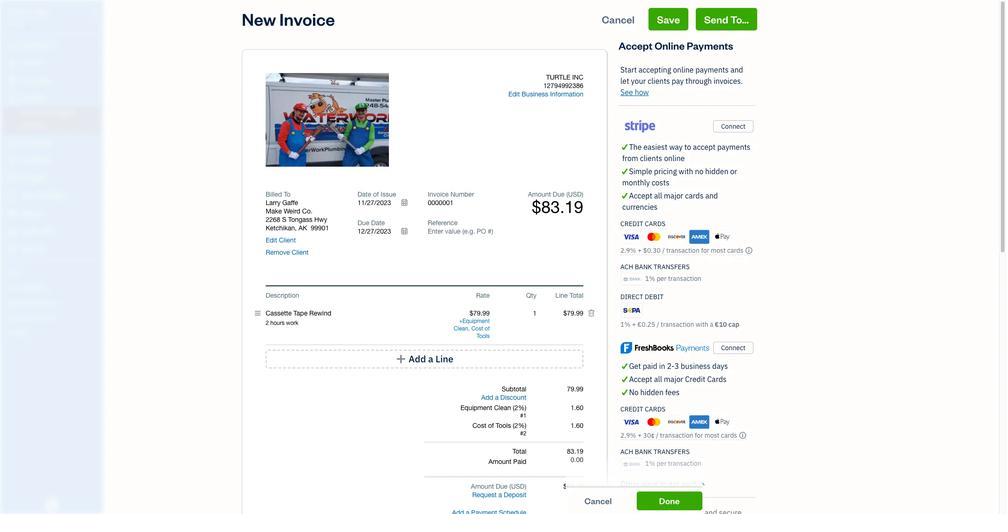 Task type: describe. For each thing, give the bounding box(es) containing it.
days
[[713, 362, 728, 371]]

inc for turtle inc owner
[[36, 8, 49, 18]]

due date 12/27/2023
[[358, 219, 391, 235]]

edit inside turtle inc 12794992386 edit business information
[[509, 90, 520, 98]]

0 vertical spatial line
[[556, 292, 568, 300]]

owner
[[8, 19, 25, 26]]

the easiest way to accept payments from clients online
[[623, 143, 751, 163]]

the
[[629, 143, 642, 152]]

Item Quantity text field
[[523, 310, 537, 317]]

transaction for 30¢
[[660, 432, 694, 440]]

or
[[730, 167, 737, 176]]

+ for 1% + €0.25 / transaction with a €10 cap
[[632, 320, 636, 329]]

tools inside subtotal add a discount equipment clean (2%) # 1 cost of tools (2%) # 2
[[496, 422, 511, 430]]

get paid in 2-3 business days
[[629, 362, 728, 371]]

request a deposit button
[[472, 491, 527, 500]]

from
[[623, 154, 638, 163]]

cost inside subtotal add a discount equipment clean (2%) # 1 cost of tools (2%) # 2
[[473, 422, 487, 430]]

done button
[[637, 492, 702, 511]]

start
[[621, 65, 637, 75]]

way
[[670, 143, 683, 152]]

12794992386
[[543, 82, 584, 90]]

accepting
[[639, 65, 671, 75]]

ach for accept all major cards and currencies
[[621, 263, 633, 271]]

cards for payments
[[728, 246, 744, 255]]

description
[[266, 292, 299, 300]]

deposit
[[504, 492, 527, 499]]

add inside button
[[409, 353, 426, 365]]

for for no hidden fees
[[695, 432, 703, 440]]

and for start accepting online payments and let your clients pay through invoices. see how
[[731, 65, 743, 75]]

turtle for turtle inc owner
[[8, 8, 34, 18]]

remove client button
[[266, 248, 309, 257]]

how
[[635, 88, 649, 97]]

larry
[[266, 199, 281, 207]]

79.99
[[567, 386, 584, 393]]

transaction for $0.30
[[667, 246, 700, 255]]

reference
[[428, 219, 458, 227]]

discover image
[[667, 230, 687, 244]]

major for cards
[[664, 191, 684, 201]]

1% for no hidden fees
[[645, 460, 655, 469]]

cancel button for done
[[566, 492, 631, 511]]

edit inside billed to larry gaffe make weird co. 2268 s tongass hwy ketchikan, ak  99901 edit client remove client
[[266, 237, 277, 244]]

connect for get paid in 2-3 business days
[[721, 344, 746, 352]]

, cost of tools
[[468, 326, 490, 340]]

paid
[[513, 458, 527, 466]]

new
[[242, 8, 276, 30]]

most for no hidden fees
[[705, 432, 720, 440]]

send to...
[[704, 13, 749, 26]]

credit cards for accept
[[621, 220, 666, 228]]

0 vertical spatial paid
[[643, 362, 658, 371]]

see how link
[[621, 88, 649, 97]]

dashboard image
[[6, 41, 17, 50]]

clients for easiest
[[640, 154, 663, 163]]

a left €10
[[710, 320, 714, 329]]

€0.25
[[638, 320, 655, 329]]

cancel for save
[[602, 13, 635, 26]]

co.
[[302, 208, 313, 215]]

1 vertical spatial with
[[696, 320, 709, 329]]

1 vertical spatial 1%
[[621, 320, 631, 329]]

discover image
[[667, 416, 687, 429]]

discount
[[501, 394, 527, 402]]

all for credit
[[654, 375, 662, 384]]

business
[[681, 362, 711, 371]]

debit
[[645, 293, 664, 301]]

accept for accept online payments
[[619, 39, 653, 52]]

1% for accept all major cards and currencies
[[645, 275, 655, 283]]

transaction for €0.25
[[661, 320, 694, 329]]

team members image
[[7, 284, 100, 292]]

) for request
[[525, 483, 527, 491]]

delete line item image
[[588, 309, 595, 318]]

business
[[522, 90, 549, 98]]

transfers for fees
[[654, 448, 690, 457]]

delete
[[305, 116, 328, 125]]

83.19
[[567, 448, 584, 456]]

line inside button
[[436, 353, 454, 365]]

subtotal
[[502, 386, 527, 393]]

2268
[[266, 216, 280, 224]]

simple
[[629, 167, 653, 176]]

cancel for done
[[585, 496, 612, 507]]

Issue date in MM/DD/YYYY format text field
[[358, 199, 414, 207]]

other ways to get paid
[[621, 480, 696, 489]]

check image for get paid in 2-3 business days
[[621, 361, 629, 372]]

all for cards
[[654, 191, 662, 201]]

chart image
[[6, 227, 17, 237]]

amount for request
[[471, 483, 494, 491]]

direct debit
[[621, 293, 664, 301]]

get
[[629, 362, 641, 371]]

start accepting online payments and let your clients pay through invoices. see how
[[621, 65, 743, 97]]

hidden inside simple pricing with no hidden or monthly costs
[[705, 167, 729, 176]]

+ for 2.9% + $0.30 / transaction for most cards
[[638, 246, 642, 255]]

project image
[[6, 174, 17, 183]]

issue
[[381, 191, 396, 198]]

+ for 2.9% + 30¢ / transaction for most cards
[[638, 432, 642, 440]]

turtle inc owner
[[8, 8, 49, 26]]

timer image
[[6, 192, 17, 201]]

1% per transaction for fees
[[645, 460, 702, 469]]

request
[[472, 492, 497, 499]]

bank connections image
[[7, 314, 100, 322]]

transfers for major
[[654, 263, 690, 271]]

2.9% for no hidden fees
[[621, 432, 636, 440]]

amount due ( usd ) request a deposit
[[471, 483, 527, 499]]

cards for hidden
[[645, 405, 666, 414]]

ach bank transfers for all
[[621, 263, 690, 271]]

through
[[686, 76, 712, 86]]

0 vertical spatial of
[[373, 191, 379, 198]]

ach for no hidden fees
[[621, 448, 633, 457]]

2 1.60 from the top
[[571, 422, 584, 430]]

invoices.
[[714, 76, 743, 86]]

ways
[[642, 480, 659, 489]]

estimate image
[[6, 76, 17, 86]]

turtle inc 12794992386 edit business information
[[509, 74, 584, 98]]

apple pay image
[[713, 230, 733, 244]]

qty
[[526, 292, 537, 300]]

of inside subtotal add a discount equipment clean (2%) # 1 cost of tools (2%) # 2
[[488, 422, 494, 430]]

cost inside , cost of tools
[[472, 326, 483, 332]]

) for $83.19
[[582, 191, 584, 198]]

to
[[284, 191, 291, 198]]

usd for $83.19
[[568, 191, 582, 198]]

ach bank transfers for hidden
[[621, 448, 690, 457]]

billed to larry gaffe make weird co. 2268 s tongass hwy ketchikan, ak  99901 edit client remove client
[[266, 191, 329, 256]]

2-
[[667, 362, 675, 371]]

number
[[451, 191, 474, 198]]

cancel button for save
[[594, 8, 643, 30]]

12/27/2023 button
[[358, 227, 414, 236]]

date inside due date 12/27/2023
[[371, 219, 385, 227]]

simple pricing with no hidden or monthly costs
[[623, 167, 737, 188]]

costs
[[652, 178, 670, 188]]

your
[[631, 76, 646, 86]]

credit cards for no
[[621, 405, 666, 414]]

online inside start accepting online payments and let your clients pay through invoices. see how
[[673, 65, 694, 75]]

client image
[[6, 59, 17, 68]]

1 vertical spatial /
[[657, 320, 659, 329]]

information
[[550, 90, 584, 98]]

no hidden fees
[[629, 388, 680, 397]]

freshbooks image
[[44, 500, 59, 511]]

bank for accept all major cards and currencies
[[635, 263, 652, 271]]

connect button for get paid in 2-3 business days
[[713, 342, 754, 354]]

date of issue
[[358, 191, 396, 198]]

chevronup image
[[698, 479, 706, 490]]

rate
[[476, 292, 490, 300]]

check image for accept all major credit cards
[[621, 374, 629, 385]]

a inside subtotal add a discount equipment clean (2%) # 1 cost of tools (2%) # 2
[[495, 394, 499, 402]]

€10
[[715, 320, 727, 329]]

delete image
[[305, 116, 351, 125]]

add a line
[[409, 353, 454, 365]]

s
[[282, 216, 286, 224]]

2.9% + $0.30 / transaction for most cards
[[621, 246, 744, 255]]

most for accept all major cards and currencies
[[711, 246, 726, 255]]

lock image
[[633, 507, 637, 515]]

make
[[266, 208, 282, 215]]

payments
[[687, 39, 734, 52]]

add a line button
[[266, 350, 584, 369]]

1 horizontal spatial invoice
[[428, 191, 449, 198]]

let
[[621, 76, 629, 86]]

0 horizontal spatial invoice
[[280, 8, 335, 30]]

equipment inside subtotal add a discount equipment clean (2%) # 1 cost of tools (2%) # 2
[[461, 405, 492, 412]]

1 vertical spatial $83.19
[[564, 483, 584, 491]]

currencies
[[623, 203, 658, 212]]

2 (2%) from the top
[[513, 422, 527, 430]]

accept all major credit cards
[[629, 375, 727, 384]]

1 1.60 from the top
[[571, 405, 584, 412]]

pricing
[[654, 167, 677, 176]]

direct
[[621, 293, 644, 301]]

new invoice
[[242, 8, 335, 30]]

amount inside total amount paid
[[489, 458, 512, 466]]



Task type: vqa. For each thing, say whether or not it's contained in the screenshot.
the bottom ACH
yes



Task type: locate. For each thing, give the bounding box(es) containing it.
1 horizontal spatial inc
[[572, 74, 584, 81]]

1 vertical spatial cost
[[473, 422, 487, 430]]

clients down accepting
[[648, 76, 670, 86]]

line total
[[556, 292, 584, 300]]

0 horizontal spatial )
[[525, 483, 527, 491]]

and for accept all major cards and currencies
[[706, 191, 718, 201]]

1 vertical spatial total
[[513, 448, 527, 456]]

1 vertical spatial most
[[705, 432, 720, 440]]

5 check image from the top
[[621, 374, 629, 385]]

date up the issue date in mm/dd/yyyy format text box
[[358, 191, 371, 198]]

1 vertical spatial credit cards
[[621, 405, 666, 414]]

2 cards from the top
[[645, 405, 666, 414]]

connect button for the easiest way to accept payments from clients online
[[713, 120, 754, 133]]

0 vertical spatial date
[[358, 191, 371, 198]]

1 horizontal spatial to
[[685, 143, 691, 152]]

bank for no hidden fees
[[635, 448, 652, 457]]

accept inside accept all major cards and currencies
[[629, 191, 653, 201]]

add a discount button
[[481, 394, 527, 402]]

and
[[731, 65, 743, 75], [706, 191, 718, 201]]

0 vertical spatial transfers
[[654, 263, 690, 271]]

no
[[695, 167, 704, 176]]

connect for the easiest way to accept payments from clients online
[[721, 122, 746, 131]]

a left deposit
[[499, 492, 502, 499]]

add right plus icon
[[409, 353, 426, 365]]

0 vertical spatial bank image
[[621, 273, 643, 285]]

Reference Number text field
[[428, 228, 494, 235]]

total inside total amount paid
[[513, 448, 527, 456]]

bank image for accept all major cards and currencies
[[621, 273, 643, 285]]

2 freshbooks payments image from the top
[[621, 341, 710, 355]]

of inside , cost of tools
[[485, 326, 490, 332]]

0 vertical spatial client
[[279, 237, 296, 244]]

3 bank image from the top
[[621, 459, 643, 471]]

1 bank from the top
[[635, 263, 652, 271]]

most down apple pay image
[[705, 432, 720, 440]]

0 horizontal spatial add
[[409, 353, 426, 365]]

get
[[669, 480, 680, 489]]

# up 2 on the right
[[520, 413, 523, 420]]

other
[[621, 480, 640, 489]]

credit for no hidden fees
[[621, 405, 644, 414]]

2 ach bank transfers from the top
[[621, 448, 690, 457]]

0 vertical spatial american express image
[[690, 230, 710, 244]]

with left no
[[679, 167, 694, 176]]

cards up mastercard icon
[[645, 405, 666, 414]]

equipment
[[463, 318, 490, 325], [461, 405, 492, 412]]

freshbooks payments image
[[621, 117, 660, 136], [621, 341, 710, 355]]

1 vertical spatial 1.60
[[571, 422, 584, 430]]

amount due ( usd ) $83.19
[[528, 191, 584, 217]]

0 vertical spatial )
[[582, 191, 584, 198]]

accept for accept all major credit cards
[[629, 375, 653, 384]]

ketchikan,
[[266, 225, 297, 232]]

2 horizontal spatial due
[[553, 191, 565, 198]]

in
[[659, 362, 666, 371]]

accept online payments
[[619, 39, 734, 52]]

amount
[[528, 191, 551, 198], [489, 458, 512, 466], [471, 483, 494, 491]]

Enter an Item Description text field
[[266, 320, 443, 327]]

1 vertical spatial (2%)
[[513, 422, 527, 430]]

image
[[330, 116, 351, 125]]

1 horizontal spatial (
[[567, 191, 568, 198]]

0 vertical spatial 1%
[[645, 275, 655, 283]]

1 vertical spatial paid
[[681, 480, 696, 489]]

ach up other
[[621, 448, 633, 457]]

american express image
[[690, 230, 710, 244], [690, 416, 710, 429]]

1 horizontal spatial paid
[[681, 480, 696, 489]]

1 vertical spatial per
[[657, 460, 667, 469]]

major down costs
[[664, 191, 684, 201]]

check image for the easiest way to accept payments from clients online
[[621, 142, 629, 153]]

line up line total (usd) text field
[[556, 292, 568, 300]]

turtle for turtle inc 12794992386 edit business information
[[546, 74, 571, 81]]

transfers down 2.9% + $0.30 / transaction for most cards on the right top
[[654, 263, 690, 271]]

invoice number
[[428, 191, 474, 198]]

2 per from the top
[[657, 460, 667, 469]]

3 check image from the top
[[621, 190, 629, 202]]

to...
[[731, 13, 749, 26]]

# down 1
[[520, 431, 523, 437]]

tongass
[[288, 216, 313, 224]]

transaction down discover icon
[[660, 432, 694, 440]]

)
[[582, 191, 584, 198], [525, 483, 527, 491]]

0 vertical spatial tools
[[477, 333, 490, 340]]

2 check image from the top
[[621, 166, 629, 177]]

0 horizontal spatial turtle
[[8, 8, 34, 18]]

0 vertical spatial cost
[[472, 326, 483, 332]]

with left €10
[[696, 320, 709, 329]]

2 ach from the top
[[621, 448, 633, 457]]

visa image
[[621, 230, 641, 244], [621, 416, 641, 430]]

0 vertical spatial cancel
[[602, 13, 635, 26]]

/ right 30¢
[[656, 432, 659, 440]]

1 vertical spatial credit
[[621, 405, 644, 414]]

1 per from the top
[[657, 275, 667, 283]]

ach up direct
[[621, 263, 633, 271]]

2 all from the top
[[654, 375, 662, 384]]

$83.19
[[532, 197, 584, 217], [564, 483, 584, 491]]

0 vertical spatial edit
[[509, 90, 520, 98]]

equipment down the item rate (usd) text field
[[463, 318, 490, 325]]

1 vertical spatial connect
[[721, 344, 746, 352]]

2.9% for accept all major cards and currencies
[[621, 246, 636, 255]]

0 horizontal spatial tools
[[477, 333, 490, 340]]

0 vertical spatial and
[[731, 65, 743, 75]]

connect up or
[[721, 122, 746, 131]]

1 vertical spatial visa image
[[621, 416, 641, 430]]

cards left info icon
[[728, 246, 744, 255]]

1 vertical spatial payments
[[718, 143, 751, 152]]

bank image for no hidden fees
[[621, 459, 643, 471]]

paid left in
[[643, 362, 658, 371]]

cards
[[645, 220, 666, 228], [645, 405, 666, 414]]

payments inside start accepting online payments and let your clients pay through invoices. see how
[[696, 65, 729, 75]]

cost right ,
[[472, 326, 483, 332]]

american express image for accept all major cards and currencies
[[690, 230, 710, 244]]

1 vertical spatial client
[[292, 249, 309, 256]]

date
[[358, 191, 371, 198], [371, 219, 385, 227]]

all up the no hidden fees on the right
[[654, 375, 662, 384]]

per up debit
[[657, 275, 667, 283]]

0 horizontal spatial usd
[[511, 483, 525, 491]]

credit for accept all major cards and currencies
[[621, 220, 644, 228]]

1 major from the top
[[664, 191, 684, 201]]

2 vertical spatial cards
[[721, 432, 737, 440]]

1 credit cards from the top
[[621, 220, 666, 228]]

0 vertical spatial invoice
[[280, 8, 335, 30]]

amount inside amount due ( usd ) $83.19
[[528, 191, 551, 198]]

0 horizontal spatial with
[[679, 167, 694, 176]]

2 # from the top
[[520, 431, 523, 437]]

cards
[[707, 375, 727, 384]]

accept down get
[[629, 375, 653, 384]]

1 horizontal spatial hidden
[[705, 167, 729, 176]]

credit
[[621, 220, 644, 228], [621, 405, 644, 414]]

1 visa image from the top
[[621, 230, 641, 244]]

1% + €0.25 / transaction with a €10 cap
[[621, 320, 740, 329]]

freshbooks payments image for easiest
[[621, 117, 660, 136]]

1 horizontal spatial turtle
[[546, 74, 571, 81]]

bank image down direct
[[621, 303, 643, 318]]

american express image up 2.9% + $0.30 / transaction for most cards on the right top
[[690, 230, 710, 244]]

( for request
[[510, 483, 511, 491]]

accept up start
[[619, 39, 653, 52]]

visa image left mastercard image
[[621, 230, 641, 244]]

0 vertical spatial (
[[567, 191, 568, 198]]

save
[[657, 13, 680, 26]]

0 horizontal spatial total
[[513, 448, 527, 456]]

1 1% per transaction from the top
[[645, 275, 702, 283]]

$83.19 inside amount due ( usd ) $83.19
[[532, 197, 584, 217]]

line right plus icon
[[436, 353, 454, 365]]

check image for simple pricing with no hidden or monthly costs
[[621, 166, 629, 177]]

/ right €0.25
[[657, 320, 659, 329]]

tools down add a discount button
[[496, 422, 511, 430]]

1 vertical spatial line
[[436, 353, 454, 365]]

0 vertical spatial to
[[685, 143, 691, 152]]

major for credit
[[664, 375, 684, 384]]

due for request
[[496, 483, 508, 491]]

save button
[[649, 8, 689, 30]]

all down costs
[[654, 191, 662, 201]]

1 credit from the top
[[621, 220, 644, 228]]

per up "other ways to get paid" link at the bottom right
[[657, 460, 667, 469]]

bank image up other
[[621, 459, 643, 471]]

amount inside amount due ( usd ) request a deposit
[[471, 483, 494, 491]]

2 bank from the top
[[635, 448, 652, 457]]

remove
[[266, 249, 290, 256]]

0 vertical spatial online
[[673, 65, 694, 75]]

transaction up get
[[668, 460, 702, 469]]

most
[[711, 246, 726, 255], [705, 432, 720, 440]]

1 vertical spatial hidden
[[641, 388, 664, 397]]

edit
[[509, 90, 520, 98], [266, 237, 277, 244]]

accept for accept all major cards and currencies
[[629, 191, 653, 201]]

2
[[523, 431, 527, 437]]

1 horizontal spatial tools
[[496, 422, 511, 430]]

(2%) up 1
[[513, 405, 527, 412]]

1.60
[[571, 405, 584, 412], [571, 422, 584, 430]]

edit left the business
[[509, 90, 520, 98]]

) inside amount due ( usd ) request a deposit
[[525, 483, 527, 491]]

2 credit from the top
[[621, 405, 644, 414]]

1
[[523, 413, 527, 420]]

clean inside subtotal add a discount equipment clean (2%) # 1 cost of tools (2%) # 2
[[494, 405, 511, 412]]

1 vertical spatial 2.9%
[[621, 432, 636, 440]]

2.9% + 30¢ / transaction for most cards
[[621, 432, 737, 440]]

Enter an Invoice # text field
[[428, 199, 454, 207]]

2 vertical spatial bank image
[[621, 459, 643, 471]]

mastercard image
[[644, 416, 664, 429]]

visa image left mastercard icon
[[621, 416, 641, 430]]

0 vertical spatial freshbooks payments image
[[621, 117, 660, 136]]

expense image
[[6, 156, 17, 165]]

see
[[621, 88, 633, 97]]

of down the item rate (usd) text field
[[485, 326, 490, 332]]

transaction right €0.25
[[661, 320, 694, 329]]

cards left info image
[[721, 432, 737, 440]]

clients inside the easiest way to accept payments from clients online
[[640, 154, 663, 163]]

0 vertical spatial add
[[409, 353, 426, 365]]

ach bank transfers
[[621, 263, 690, 271], [621, 448, 690, 457]]

1 2.9% from the top
[[621, 246, 636, 255]]

1 american express image from the top
[[690, 230, 710, 244]]

0 vertical spatial equipment
[[463, 318, 490, 325]]

1% up debit
[[645, 275, 655, 283]]

credit cards up mastercard icon
[[621, 405, 666, 414]]

transaction down discover image
[[667, 246, 700, 255]]

cards inside accept all major cards and currencies
[[685, 191, 704, 201]]

0 vertical spatial amount
[[528, 191, 551, 198]]

2 american express image from the top
[[690, 416, 710, 429]]

2 transfers from the top
[[654, 448, 690, 457]]

,
[[468, 326, 470, 332]]

1 vertical spatial american express image
[[690, 416, 710, 429]]

check image for accept all major cards and currencies
[[621, 190, 629, 202]]

1 (2%) from the top
[[513, 405, 527, 412]]

freshbooks payments image up in
[[621, 341, 710, 355]]

accept all major cards and currencies
[[623, 191, 718, 212]]

payments up or
[[718, 143, 751, 152]]

4 check image from the top
[[621, 361, 629, 372]]

a left discount
[[495, 394, 499, 402]]

send to... button
[[696, 8, 758, 30]]

and inside start accepting online payments and let your clients pay through invoices. see how
[[731, 65, 743, 75]]

1% up ways
[[645, 460, 655, 469]]

easiest
[[644, 143, 668, 152]]

with inside simple pricing with no hidden or monthly costs
[[679, 167, 694, 176]]

payments inside the easiest way to accept payments from clients online
[[718, 143, 751, 152]]

1 bank image from the top
[[621, 273, 643, 285]]

cards down simple pricing with no hidden or monthly costs
[[685, 191, 704, 201]]

1 vertical spatial accept
[[629, 191, 653, 201]]

bank image up direct
[[621, 273, 643, 285]]

major up fees
[[664, 375, 684, 384]]

cancel
[[602, 13, 635, 26], [585, 496, 612, 507]]

0 vertical spatial 1% per transaction
[[645, 275, 702, 283]]

online inside the easiest way to accept payments from clients online
[[664, 154, 685, 163]]

freshbooks payments image for paid
[[621, 341, 710, 355]]

per for all
[[657, 275, 667, 283]]

1 ach from the top
[[621, 263, 633, 271]]

apps image
[[7, 269, 100, 277]]

invoice image
[[6, 94, 17, 104]]

clean inside "equipment clean"
[[454, 326, 468, 332]]

online
[[673, 65, 694, 75], [664, 154, 685, 163]]

payments up through
[[696, 65, 729, 75]]

0 vertical spatial total
[[570, 292, 584, 300]]

0 vertical spatial per
[[657, 275, 667, 283]]

2 connect button from the top
[[713, 342, 754, 354]]

ach bank transfers down $0.30
[[621, 263, 690, 271]]

1.60 up 83.19
[[571, 422, 584, 430]]

1% per transaction for major
[[645, 275, 702, 283]]

1 vertical spatial (
[[510, 483, 511, 491]]

#
[[520, 413, 523, 420], [520, 431, 523, 437]]

amount for $83.19
[[528, 191, 551, 198]]

0 vertical spatial bank
[[635, 263, 652, 271]]

per for hidden
[[657, 460, 667, 469]]

1 connect button from the top
[[713, 120, 754, 133]]

2 connect from the top
[[721, 344, 746, 352]]

clients down "easiest"
[[640, 154, 663, 163]]

and up invoices.
[[731, 65, 743, 75]]

turtle up owner
[[8, 8, 34, 18]]

0 vertical spatial all
[[654, 191, 662, 201]]

accept up "currencies"
[[629, 191, 653, 201]]

Item Rate (USD) text field
[[469, 310, 490, 317]]

/ for hidden
[[656, 432, 659, 440]]

send
[[704, 13, 729, 26]]

2 vertical spatial amount
[[471, 483, 494, 491]]

online up pay
[[673, 65, 694, 75]]

1% per transaction up debit
[[645, 275, 702, 283]]

1 vertical spatial all
[[654, 375, 662, 384]]

credit down no
[[621, 405, 644, 414]]

monthly
[[623, 178, 650, 188]]

pay
[[672, 76, 684, 86]]

1 vertical spatial cards
[[728, 246, 744, 255]]

visa image for no hidden fees
[[621, 416, 641, 430]]

a inside amount due ( usd ) request a deposit
[[499, 492, 502, 499]]

2 visa image from the top
[[621, 416, 641, 430]]

online
[[655, 39, 685, 52]]

accept
[[693, 143, 716, 152]]

settings image
[[7, 329, 100, 337]]

ach bank transfers down 30¢
[[621, 448, 690, 457]]

1 horizontal spatial clean
[[494, 405, 511, 412]]

0 vertical spatial with
[[679, 167, 694, 176]]

to right way
[[685, 143, 691, 152]]

equipment inside "equipment clean"
[[463, 318, 490, 325]]

plus image
[[396, 355, 407, 364]]

bank image
[[621, 273, 643, 285], [621, 303, 643, 318], [621, 459, 643, 471]]

1 vertical spatial connect button
[[713, 342, 754, 354]]

1% left €0.25
[[621, 320, 631, 329]]

/ for all
[[663, 246, 665, 255]]

/ right $0.30
[[663, 246, 665, 255]]

connect
[[721, 122, 746, 131], [721, 344, 746, 352]]

client
[[279, 237, 296, 244], [292, 249, 309, 256]]

line
[[556, 292, 568, 300], [436, 353, 454, 365]]

check image
[[621, 387, 629, 398]]

0 vertical spatial accept
[[619, 39, 653, 52]]

bank down $0.30
[[635, 263, 652, 271]]

0 vertical spatial clients
[[648, 76, 670, 86]]

0 vertical spatial (2%)
[[513, 405, 527, 412]]

connect button up the accept
[[713, 120, 754, 133]]

) inside amount due ( usd ) $83.19
[[582, 191, 584, 198]]

report image
[[6, 245, 17, 255]]

1 vertical spatial for
[[695, 432, 703, 440]]

inc inside turtle inc 12794992386 edit business information
[[572, 74, 584, 81]]

0 horizontal spatial paid
[[643, 362, 658, 371]]

(2%) up 2 on the right
[[513, 422, 527, 430]]

1 transfers from the top
[[654, 263, 690, 271]]

hidden left or
[[705, 167, 729, 176]]

tools inside , cost of tools
[[477, 333, 490, 340]]

to
[[685, 143, 691, 152], [660, 480, 667, 489]]

due inside due date 12/27/2023
[[358, 219, 369, 227]]

for left info icon
[[701, 246, 710, 255]]

1 check image from the top
[[621, 142, 629, 153]]

payments
[[696, 65, 729, 75], [718, 143, 751, 152]]

1 vertical spatial clients
[[640, 154, 663, 163]]

credit cards up mastercard image
[[621, 220, 666, 228]]

total amount paid
[[489, 448, 527, 466]]

info image
[[739, 432, 747, 440]]

and down simple pricing with no hidden or monthly costs
[[706, 191, 718, 201]]

1 vertical spatial cancel
[[585, 496, 612, 507]]

paid left "chevronup" image
[[681, 480, 696, 489]]

cards for all
[[645, 220, 666, 228]]

add inside subtotal add a discount equipment clean (2%) # 1 cost of tools (2%) # 2
[[481, 394, 493, 402]]

1 vertical spatial amount
[[489, 458, 512, 466]]

Enter an Item Name text field
[[266, 309, 443, 318]]

connect button up the days
[[713, 342, 754, 354]]

1 horizontal spatial total
[[570, 292, 584, 300]]

payment image
[[6, 138, 17, 148]]

2 vertical spatial 1%
[[645, 460, 655, 469]]

online down way
[[664, 154, 685, 163]]

due for $83.19
[[553, 191, 565, 198]]

1%
[[645, 275, 655, 283], [621, 320, 631, 329], [645, 460, 655, 469]]

+
[[638, 246, 642, 255], [459, 318, 463, 325], [632, 320, 636, 329], [638, 432, 642, 440]]

a right plus icon
[[428, 353, 433, 365]]

2 credit cards from the top
[[621, 405, 666, 414]]

0 horizontal spatial (
[[510, 483, 511, 491]]

0 vertical spatial /
[[663, 246, 665, 255]]

transaction down 2.9% + $0.30 / transaction for most cards on the right top
[[668, 275, 702, 283]]

2 1% per transaction from the top
[[645, 460, 702, 469]]

usd inside amount due ( usd ) request a deposit
[[511, 483, 525, 491]]

clients for accepting
[[648, 76, 670, 86]]

client up the remove client button
[[279, 237, 296, 244]]

1 vertical spatial date
[[371, 219, 385, 227]]

0 vertical spatial 1.60
[[571, 405, 584, 412]]

cards
[[685, 191, 704, 201], [728, 246, 744, 255], [721, 432, 737, 440]]

1 vertical spatial ach bank transfers
[[621, 448, 690, 457]]

1.60 down 79.99
[[571, 405, 584, 412]]

2.9% left $0.30
[[621, 246, 636, 255]]

apple pay image
[[713, 416, 733, 429]]

a inside button
[[428, 353, 433, 365]]

0.00
[[571, 457, 584, 464]]

1% per transaction up get
[[645, 460, 702, 469]]

hidden right no
[[641, 388, 664, 397]]

( inside amount due ( usd ) request a deposit
[[510, 483, 511, 491]]

major
[[664, 191, 684, 201], [664, 375, 684, 384]]

0 horizontal spatial inc
[[36, 8, 49, 18]]

weird
[[284, 208, 300, 215]]

turtle inside turtle inc 12794992386 edit business information
[[546, 74, 571, 81]]

1 connect from the top
[[721, 122, 746, 131]]

inc inside turtle inc owner
[[36, 8, 49, 18]]

0 vertical spatial credit cards
[[621, 220, 666, 228]]

1 vertical spatial and
[[706, 191, 718, 201]]

usd inside amount due ( usd ) $83.19
[[568, 191, 582, 198]]

credit down "currencies"
[[621, 220, 644, 228]]

money image
[[6, 210, 17, 219]]

american express image left apple pay image
[[690, 416, 710, 429]]

american express image for no hidden fees
[[690, 416, 710, 429]]

subtotal add a discount equipment clean (2%) # 1 cost of tools (2%) # 2
[[461, 386, 527, 437]]

0 vertical spatial $83.19
[[532, 197, 584, 217]]

0 vertical spatial visa image
[[621, 230, 641, 244]]

ach
[[621, 263, 633, 271], [621, 448, 633, 457]]

1 vertical spatial add
[[481, 394, 493, 402]]

cards for business
[[721, 432, 737, 440]]

transfers down 2.9% + 30¢ / transaction for most cards
[[654, 448, 690, 457]]

1 all from the top
[[654, 191, 662, 201]]

1 horizontal spatial usd
[[568, 191, 582, 198]]

2 2.9% from the top
[[621, 432, 636, 440]]

1 vertical spatial to
[[660, 480, 667, 489]]

bank down 30¢
[[635, 448, 652, 457]]

99901
[[311, 225, 329, 232]]

all
[[654, 191, 662, 201], [654, 375, 662, 384]]

to left get
[[660, 480, 667, 489]]

info image
[[745, 247, 753, 254]]

add left discount
[[481, 394, 493, 402]]

0 horizontal spatial to
[[660, 480, 667, 489]]

check image
[[621, 142, 629, 153], [621, 166, 629, 177], [621, 190, 629, 202], [621, 361, 629, 372], [621, 374, 629, 385]]

usd for request
[[511, 483, 525, 491]]

clients inside start accepting online payments and let your clients pay through invoices. see how
[[648, 76, 670, 86]]

Line Total (USD) text field
[[563, 310, 584, 317]]

total up line total (usd) text field
[[570, 292, 584, 300]]

no
[[629, 388, 639, 397]]

hwy
[[314, 216, 327, 224]]

0 vertical spatial ach
[[621, 263, 633, 271]]

inc for turtle inc 12794992386 edit business information
[[572, 74, 584, 81]]

1 # from the top
[[520, 413, 523, 420]]

fees
[[666, 388, 680, 397]]

most down apple pay icon
[[711, 246, 726, 255]]

0 vertical spatial payments
[[696, 65, 729, 75]]

( inside amount due ( usd ) $83.19
[[567, 191, 568, 198]]

( for $83.19
[[567, 191, 568, 198]]

0 vertical spatial 2.9%
[[621, 246, 636, 255]]

due inside amount due ( usd ) request a deposit
[[496, 483, 508, 491]]

0 vertical spatial cards
[[645, 220, 666, 228]]

due
[[553, 191, 565, 198], [358, 219, 369, 227], [496, 483, 508, 491]]

1 freshbooks payments image from the top
[[621, 117, 660, 136]]

due inside amount due ( usd ) $83.19
[[553, 191, 565, 198]]

edit up remove
[[266, 237, 277, 244]]

visa image for accept all major cards and currencies
[[621, 230, 641, 244]]

date up 12/27/2023
[[371, 219, 385, 227]]

1 vertical spatial cards
[[645, 405, 666, 414]]

items and services image
[[7, 299, 100, 307]]

tools down "equipment clean"
[[477, 333, 490, 340]]

of left the issue
[[373, 191, 379, 198]]

2 major from the top
[[664, 375, 684, 384]]

for for accept all major cards and currencies
[[701, 246, 710, 255]]

bars image
[[255, 309, 261, 318]]

billed
[[266, 191, 282, 198]]

major inside accept all major cards and currencies
[[664, 191, 684, 201]]

1 cards from the top
[[645, 220, 666, 228]]

1 ach bank transfers from the top
[[621, 263, 690, 271]]

done
[[659, 496, 680, 507]]

connect up the days
[[721, 344, 746, 352]]

cost down add a discount button
[[473, 422, 487, 430]]

2 bank image from the top
[[621, 303, 643, 318]]

all inside accept all major cards and currencies
[[654, 191, 662, 201]]

mastercard image
[[644, 230, 664, 244]]

of down add a discount button
[[488, 422, 494, 430]]

cards up mastercard image
[[645, 220, 666, 228]]

turtle inside turtle inc owner
[[8, 8, 34, 18]]

to inside the easiest way to accept payments from clients online
[[685, 143, 691, 152]]

main element
[[0, 0, 127, 515]]

and inside accept all major cards and currencies
[[706, 191, 718, 201]]



